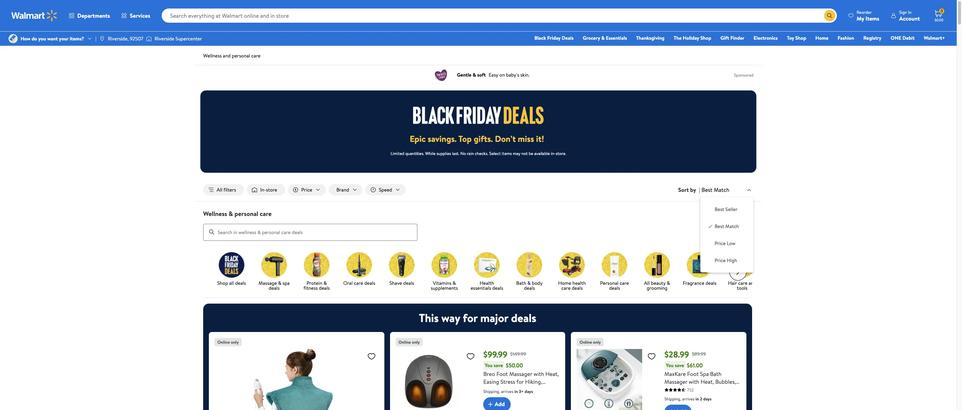 Task type: describe. For each thing, give the bounding box(es) containing it.
& for massage
[[278, 279, 282, 287]]

departments button
[[63, 7, 116, 24]]

bubbles,
[[716, 378, 736, 385]]

sign in to add to favorites list, breo foot massager with heat,  easing stress for hiking, tennis, golf fits feet up to men size 12 image
[[467, 352, 475, 361]]

essentials
[[606, 34, 627, 42]]

care inside search box
[[260, 209, 272, 218]]

how do you want your items?
[[21, 35, 84, 42]]

add to cart image
[[486, 400, 495, 409]]

not
[[522, 150, 528, 156]]

vitamins
[[433, 279, 452, 287]]

home health care deals image
[[559, 252, 585, 278]]

golf
[[501, 385, 512, 393]]

holiday
[[683, 34, 699, 42]]

0
[[941, 8, 944, 14]]

& inside the all beauty & grooming
[[667, 279, 670, 287]]

services button
[[116, 7, 156, 24]]

feet
[[717, 409, 728, 410]]

in-
[[551, 150, 556, 156]]

easing
[[484, 378, 499, 385]]

low
[[727, 240, 736, 247]]

grocery & essentials
[[583, 34, 627, 42]]

1 vertical spatial best match
[[715, 223, 739, 230]]

heat, inside you save $50.00 breo foot massager with heat, easing stress for hiking, tennis, golf fits feet up to men size 12
[[546, 370, 559, 378]]

massage inside you save $61.00 maxkare foot spa bath massager with heat, bubbles, and vibration, digital temperature control, 16 detachable massage rollers, soothe and comfort feet
[[694, 401, 715, 409]]

items
[[866, 14, 880, 22]]

gift finder link
[[718, 34, 748, 42]]

shipping, arrives in 2 days
[[665, 396, 712, 402]]

you save $61.00 maxkare foot spa bath massager with heat, bubbles, and vibration, digital temperature control, 16 detachable massage rollers, soothe and comfort feet
[[665, 362, 736, 410]]

fashion
[[838, 34, 855, 42]]

grocery
[[583, 34, 600, 42]]

wellness & personal care
[[203, 209, 272, 218]]

shipping, for shipping, arrives in 2 days
[[665, 396, 681, 402]]

to
[[543, 385, 548, 393]]

wellness for wellness and personal care
[[203, 52, 222, 59]]

spa
[[700, 370, 709, 378]]

best match inside dropdown button
[[702, 186, 730, 194]]

limited
[[391, 150, 404, 156]]

0 horizontal spatial shop
[[217, 279, 228, 287]]

feet
[[524, 385, 534, 393]]

& for vitamins
[[453, 279, 456, 287]]

hair care and tools link
[[724, 252, 761, 292]]

sign in to add to favorites list, maxkare foot spa bath massager with heat, bubbles, and vibration, digital temperature control, 16 detachable massage rollers, soothe and comfort feet image
[[648, 352, 656, 361]]

select
[[489, 150, 501, 156]]

protein
[[307, 279, 322, 287]]

0 $0.00
[[935, 8, 944, 22]]

deals right 'all'
[[235, 279, 246, 287]]

shave
[[390, 279, 402, 287]]

care inside home health care deals
[[562, 284, 571, 291]]

hiking,
[[525, 378, 542, 385]]

wellness for wellness & personal care
[[203, 209, 227, 218]]

2 vertical spatial best
[[715, 223, 724, 230]]

vitamins & supplements
[[431, 279, 458, 291]]

sign in to add to favorites list, maxkare large heating pad for back pain relief, 4 heat settings with auto shut-off, 24"x33"- green image
[[367, 352, 376, 361]]

personal care deals image
[[602, 252, 628, 278]]

3+
[[519, 388, 524, 394]]

hair care and tools image
[[730, 252, 755, 278]]

$99.99 group
[[396, 338, 560, 410]]

black friday deals link
[[531, 34, 577, 42]]

hair care and tools
[[728, 279, 757, 291]]

in-store button
[[247, 184, 285, 196]]

maxkare
[[665, 370, 686, 378]]

rollers,
[[716, 401, 735, 409]]

fragrance deals image
[[687, 252, 713, 278]]

do
[[32, 35, 37, 42]]

black friday deals
[[535, 34, 574, 42]]

thanksgiving
[[636, 34, 665, 42]]

12
[[507, 393, 512, 401]]

fashion link
[[835, 34, 858, 42]]

in-store
[[260, 186, 277, 193]]

essentials
[[471, 284, 491, 291]]

only inside "group"
[[231, 339, 239, 345]]

add to cart image
[[668, 407, 676, 410]]

grooming
[[647, 284, 668, 291]]

92507
[[130, 35, 143, 42]]

massage & spa deals link
[[256, 252, 293, 292]]

fits
[[514, 385, 523, 393]]

deals right shave
[[403, 279, 414, 287]]

finder
[[731, 34, 745, 42]]

foot for easing
[[497, 370, 508, 378]]

Walmart Site-Wide search field
[[162, 9, 837, 23]]

may
[[513, 150, 521, 156]]

home for home
[[816, 34, 829, 42]]

massager inside you save $50.00 breo foot massager with heat, easing stress for hiking, tennis, golf fits feet up to men size 12
[[510, 370, 533, 378]]

one
[[891, 34, 902, 42]]

all for all beauty & grooming
[[644, 279, 650, 287]]

$99.99
[[484, 348, 508, 360]]

detachable
[[665, 401, 693, 409]]

in for in 2 days
[[696, 396, 699, 402]]

health essentials deals image
[[474, 252, 500, 278]]

fragrance
[[683, 279, 705, 287]]

price button
[[288, 184, 326, 196]]

health essentials deals
[[471, 279, 503, 291]]

16
[[719, 393, 724, 401]]

checks.
[[475, 150, 488, 156]]

body
[[532, 279, 543, 287]]

best match button
[[700, 185, 754, 194]]

protein & fitness deals link
[[298, 252, 335, 292]]

friday
[[548, 34, 561, 42]]

my
[[857, 14, 865, 22]]

online only group
[[215, 338, 379, 410]]

& for protein
[[324, 279, 327, 287]]

health
[[573, 279, 586, 287]]

quantities.
[[406, 150, 424, 156]]

one debit
[[891, 34, 915, 42]]

the holiday shop link
[[671, 34, 715, 42]]

store.
[[556, 150, 566, 156]]

health
[[480, 279, 494, 287]]

| inside sort and filter section element
[[699, 186, 700, 194]]

protein & fitness deals
[[304, 279, 330, 291]]

protein & fitness deals image
[[304, 252, 330, 278]]

shop inside 'link'
[[701, 34, 712, 42]]

personal care deals
[[600, 279, 629, 291]]

2 horizontal spatial shop
[[796, 34, 807, 42]]

only for $99.99
[[412, 339, 420, 345]]

care inside personal care deals
[[620, 279, 629, 287]]

heat, inside you save $61.00 maxkare foot spa bath massager with heat, bubbles, and vibration, digital temperature control, 16 detachable massage rollers, soothe and comfort feet
[[701, 378, 714, 385]]

account
[[900, 14, 920, 22]]

speed button
[[366, 184, 406, 196]]

all filters button
[[203, 184, 244, 196]]

personal for and
[[232, 52, 250, 59]]

sort
[[679, 186, 689, 194]]

online only inside "group"
[[217, 339, 239, 345]]

online for $99.99
[[399, 339, 411, 345]]

add
[[495, 400, 505, 408]]

in
[[908, 9, 912, 15]]

search image
[[209, 229, 215, 235]]



Task type: locate. For each thing, give the bounding box(es) containing it.
1 horizontal spatial only
[[412, 339, 420, 345]]

0 horizontal spatial arrives
[[501, 388, 514, 394]]

massage & spa deals image
[[261, 252, 287, 278]]

days right 3+
[[525, 388, 533, 394]]

& right protein at the left of the page
[[324, 279, 327, 287]]

1 online from the left
[[217, 339, 230, 345]]

1 horizontal spatial shipping,
[[665, 396, 681, 402]]

home inside "link"
[[816, 34, 829, 42]]

home left health
[[558, 279, 572, 287]]

2 only from the left
[[412, 339, 420, 345]]

all
[[217, 186, 222, 193], [644, 279, 650, 287]]

match up best seller
[[714, 186, 730, 194]]

heat, up control,
[[701, 378, 714, 385]]

home down search icon
[[816, 34, 829, 42]]

& inside bath & body deals
[[528, 279, 531, 287]]

personal inside search box
[[235, 209, 258, 218]]

price right store
[[301, 186, 312, 193]]

1 vertical spatial bath
[[710, 370, 722, 378]]

shave deals
[[390, 279, 414, 287]]

1 horizontal spatial shop
[[701, 34, 712, 42]]

comfort
[[694, 409, 715, 410]]

| right items?
[[95, 35, 96, 42]]

foot right breo at bottom
[[497, 370, 508, 378]]

best right best match option
[[715, 223, 724, 230]]

sort and filter section element
[[195, 178, 762, 201]]

0 vertical spatial |
[[95, 35, 96, 42]]

0 horizontal spatial  image
[[9, 34, 18, 43]]

 image
[[99, 36, 105, 42]]

best match up best seller
[[702, 186, 730, 194]]

massage & spa deals
[[259, 279, 290, 291]]

2 save from the left
[[675, 362, 684, 369]]

1 vertical spatial days
[[704, 396, 712, 402]]

temperature
[[665, 393, 696, 401]]

2 horizontal spatial only
[[593, 339, 601, 345]]

miss
[[518, 133, 534, 145]]

massager down $50.00
[[510, 370, 533, 378]]

care inside hair care and tools
[[738, 279, 748, 287]]

deals inside bath & body deals
[[524, 284, 535, 291]]

0 vertical spatial best
[[702, 186, 713, 194]]

save
[[494, 362, 503, 369], [675, 362, 684, 369]]

all beauty & grooming
[[644, 279, 670, 291]]

this way for major deals
[[419, 310, 537, 326]]

 image
[[9, 34, 18, 43], [146, 35, 152, 42]]

deals inside protein & fitness deals
[[319, 284, 330, 291]]

in left 3+
[[515, 388, 518, 394]]

& for grocery
[[602, 34, 605, 42]]

home link
[[813, 34, 832, 42]]

available
[[535, 150, 550, 156]]

&
[[602, 34, 605, 42], [229, 209, 233, 218], [278, 279, 282, 287], [324, 279, 327, 287], [453, 279, 456, 287], [528, 279, 531, 287], [667, 279, 670, 287]]

with up 752
[[689, 378, 700, 385]]

1 horizontal spatial heat,
[[701, 378, 714, 385]]

0 vertical spatial home
[[816, 34, 829, 42]]

oral care deals
[[343, 279, 375, 287]]

0 vertical spatial price
[[301, 186, 312, 193]]

all inside button
[[217, 186, 222, 193]]

1 vertical spatial in
[[696, 396, 699, 402]]

2 online from the left
[[399, 339, 411, 345]]

massage inside massage & spa deals
[[259, 279, 277, 287]]

personal
[[600, 279, 619, 287]]

for inside you save $50.00 breo foot massager with heat, easing stress for hiking, tennis, golf fits feet up to men size 12
[[517, 378, 524, 385]]

price for price low
[[715, 240, 726, 247]]

option group
[[706, 203, 748, 267]]

2 you from the left
[[666, 362, 674, 369]]

you save $50.00 breo foot massager with heat, easing stress for hiking, tennis, golf fits feet up to men size 12
[[484, 362, 559, 401]]

save for breo
[[494, 362, 503, 369]]

massage
[[259, 279, 277, 287], [694, 401, 715, 409]]

shipping, arrives in 3+ days
[[484, 388, 533, 394]]

all left beauty
[[644, 279, 650, 287]]

1 horizontal spatial bath
[[710, 370, 722, 378]]

bath inside you save $61.00 maxkare foot spa bath massager with heat, bubbles, and vibration, digital temperature control, 16 detachable massage rollers, soothe and comfort feet
[[710, 370, 722, 378]]

filters
[[224, 186, 236, 193]]

0 horizontal spatial bath
[[516, 279, 526, 287]]

heat, up to
[[546, 370, 559, 378]]

riverside
[[155, 35, 174, 42]]

the holiday shop
[[674, 34, 712, 42]]

1 horizontal spatial with
[[689, 378, 700, 385]]

2 online only from the left
[[399, 339, 420, 345]]

1 only from the left
[[231, 339, 239, 345]]

while
[[425, 150, 436, 156]]

registry link
[[861, 34, 885, 42]]

0 horizontal spatial only
[[231, 339, 239, 345]]

deals down bath & body deals image
[[524, 284, 535, 291]]

1 horizontal spatial  image
[[146, 35, 152, 42]]

& down filters
[[229, 209, 233, 218]]

massage down digital
[[694, 401, 715, 409]]

all beauty & grooming image
[[645, 252, 670, 278]]

shop left 'all'
[[217, 279, 228, 287]]

all inside the all beauty & grooming
[[644, 279, 650, 287]]

deals right major
[[511, 310, 537, 326]]

2 vertical spatial price
[[715, 257, 726, 264]]

1 vertical spatial price
[[715, 240, 726, 247]]

shop all deals image
[[219, 252, 244, 278]]

match inside dropdown button
[[714, 186, 730, 194]]

shipping, for shipping, arrives in 3+ days
[[484, 388, 500, 394]]

3 only from the left
[[593, 339, 601, 345]]

save for maxkare
[[675, 362, 684, 369]]

debit
[[903, 34, 915, 42]]

$149.99
[[510, 350, 526, 358]]

0 horizontal spatial for
[[463, 310, 478, 326]]

price for price high
[[715, 257, 726, 264]]

online only
[[217, 339, 239, 345], [399, 339, 420, 345], [580, 339, 601, 345]]

home for home health care deals
[[558, 279, 572, 287]]

1 vertical spatial |
[[699, 186, 700, 194]]

1 horizontal spatial home
[[816, 34, 829, 42]]

deals inside health essentials deals
[[492, 284, 503, 291]]

1 horizontal spatial save
[[675, 362, 684, 369]]

bath & body deals image
[[517, 252, 542, 278]]

0 horizontal spatial online
[[217, 339, 230, 345]]

0 vertical spatial in
[[515, 388, 518, 394]]

1 vertical spatial home
[[558, 279, 572, 287]]

0 vertical spatial shipping,
[[484, 388, 500, 394]]

online inside online only "group"
[[217, 339, 230, 345]]

1 wellness from the top
[[203, 52, 222, 59]]

in inside $99.99 group
[[515, 388, 518, 394]]

epic savings. top gifts. don't miss it!
[[410, 133, 544, 145]]

& for wellness
[[229, 209, 233, 218]]

3 online from the left
[[580, 339, 592, 345]]

massager
[[510, 370, 533, 378], [665, 378, 688, 385]]

all filters
[[217, 186, 236, 193]]

wellness inside search box
[[203, 209, 227, 218]]

deals right essentials
[[492, 284, 503, 291]]

in-
[[260, 186, 266, 193]]

arrives inside $99.99 group
[[501, 388, 514, 394]]

you for breo
[[485, 362, 493, 369]]

0 horizontal spatial online only
[[217, 339, 239, 345]]

hair
[[728, 279, 737, 287]]

1 horizontal spatial all
[[644, 279, 650, 287]]

1 foot from the left
[[497, 370, 508, 378]]

savings.
[[428, 133, 457, 145]]

0 vertical spatial days
[[525, 388, 533, 394]]

 image for how do you want your items?
[[9, 34, 18, 43]]

shop right holiday
[[701, 34, 712, 42]]

2 foot from the left
[[687, 370, 699, 378]]

arrives for in 2 days
[[683, 396, 695, 402]]

gift finder
[[721, 34, 745, 42]]

1 horizontal spatial massager
[[665, 378, 688, 385]]

1 horizontal spatial for
[[517, 378, 524, 385]]

online only inside $28.99 'group'
[[580, 339, 601, 345]]

deals left spa
[[269, 284, 280, 291]]

2 horizontal spatial online only
[[580, 339, 601, 345]]

search icon image
[[827, 13, 833, 18]]

price high
[[715, 257, 737, 264]]

you inside you save $61.00 maxkare foot spa bath massager with heat, bubbles, and vibration, digital temperature control, 16 detachable massage rollers, soothe and comfort feet
[[666, 362, 674, 369]]

walmart black friday deals for days image
[[413, 106, 544, 124]]

1 vertical spatial shipping,
[[665, 396, 681, 402]]

fitness
[[304, 284, 318, 291]]

only inside $28.99 'group'
[[593, 339, 601, 345]]

only inside $99.99 group
[[412, 339, 420, 345]]

1 horizontal spatial online only
[[399, 339, 420, 345]]

best right by at the right top
[[702, 186, 713, 194]]

deals down oral care deals image at the bottom
[[364, 279, 375, 287]]

0 vertical spatial for
[[463, 310, 478, 326]]

top
[[459, 133, 472, 145]]

deals right fragrance
[[706, 279, 717, 287]]

grocery & essentials link
[[580, 34, 630, 42]]

best inside dropdown button
[[702, 186, 713, 194]]

Search search field
[[162, 9, 837, 23]]

& inside the vitamins & supplements
[[453, 279, 456, 287]]

days for shipping, arrives in 3+ days
[[525, 388, 533, 394]]

0 horizontal spatial |
[[95, 35, 96, 42]]

all left filters
[[217, 186, 222, 193]]

deals
[[562, 34, 574, 42]]

wellness and personal care
[[203, 52, 261, 59]]

Search in wellness & personal care deals search field
[[203, 224, 418, 241]]

massager up the 'temperature'
[[665, 378, 688, 385]]

reorder my items
[[857, 9, 880, 22]]

bath
[[516, 279, 526, 287], [710, 370, 722, 378]]

save inside you save $61.00 maxkare foot spa bath massager with heat, bubbles, and vibration, digital temperature control, 16 detachable massage rollers, soothe and comfort feet
[[675, 362, 684, 369]]

it!
[[536, 133, 544, 145]]

with inside you save $50.00 breo foot massager with heat, easing stress for hiking, tennis, golf fits feet up to men size 12
[[534, 370, 544, 378]]

size
[[496, 393, 505, 401]]

in left 2
[[696, 396, 699, 402]]

deals down home health care deals image at the right of page
[[572, 284, 583, 291]]

1 vertical spatial arrives
[[683, 396, 695, 402]]

deals inside massage & spa deals
[[269, 284, 280, 291]]

Best Match radio
[[708, 223, 714, 229]]

thanksgiving link
[[633, 34, 668, 42]]

online only for $99.99
[[399, 339, 420, 345]]

brand
[[337, 186, 349, 193]]

1 vertical spatial best
[[715, 206, 724, 213]]

supplements
[[431, 284, 458, 291]]

0 vertical spatial personal
[[232, 52, 250, 59]]

0 horizontal spatial heat,
[[546, 370, 559, 378]]

& for bath
[[528, 279, 531, 287]]

 image right 92507
[[146, 35, 152, 42]]

shipping, inside $99.99 group
[[484, 388, 500, 394]]

foot inside you save $50.00 breo foot massager with heat, easing stress for hiking, tennis, golf fits feet up to men size 12
[[497, 370, 508, 378]]

online inside $28.99 'group'
[[580, 339, 592, 345]]

$28.99 $89.99
[[665, 348, 706, 360]]

deals right fitness
[[319, 284, 330, 291]]

speed
[[379, 186, 392, 193]]

1 vertical spatial wellness
[[203, 209, 227, 218]]

1 online only from the left
[[217, 339, 239, 345]]

vibration,
[[675, 385, 699, 393]]

1 horizontal spatial foot
[[687, 370, 699, 378]]

with inside you save $61.00 maxkare foot spa bath massager with heat, bubbles, and vibration, digital temperature control, 16 detachable massage rollers, soothe and comfort feet
[[689, 378, 700, 385]]

price for price
[[301, 186, 312, 193]]

0 vertical spatial wellness
[[203, 52, 222, 59]]

1 vertical spatial match
[[726, 223, 739, 230]]

items?
[[70, 35, 84, 42]]

1 vertical spatial all
[[644, 279, 650, 287]]

oral care deals image
[[347, 252, 372, 278]]

save down $99.99
[[494, 362, 503, 369]]

arrives inside $28.99 'group'
[[683, 396, 695, 402]]

foot inside you save $61.00 maxkare foot spa bath massager with heat, bubbles, and vibration, digital temperature control, 16 detachable massage rollers, soothe and comfort feet
[[687, 370, 699, 378]]

1 horizontal spatial arrives
[[683, 396, 695, 402]]

1 horizontal spatial in
[[696, 396, 699, 402]]

days right 2
[[704, 396, 712, 402]]

spa
[[283, 279, 290, 287]]

home inside home health care deals
[[558, 279, 572, 287]]

deals down the personal care deals image
[[609, 284, 620, 291]]

 image left how
[[9, 34, 18, 43]]

0 horizontal spatial you
[[485, 362, 493, 369]]

1 horizontal spatial days
[[704, 396, 712, 402]]

days inside $28.99 'group'
[[704, 396, 712, 402]]

& right beauty
[[667, 279, 670, 287]]

next slide for chipmodulewithimages list image
[[730, 263, 747, 280]]

only for $28.99
[[593, 339, 601, 345]]

$28.99
[[665, 348, 689, 360]]

tennis,
[[484, 385, 500, 393]]

arrives
[[501, 388, 514, 394], [683, 396, 695, 402]]

riverside supercenter
[[155, 35, 202, 42]]

0 vertical spatial all
[[217, 186, 222, 193]]

0 horizontal spatial shipping,
[[484, 388, 500, 394]]

option group containing best seller
[[706, 203, 748, 267]]

reorder
[[857, 9, 872, 15]]

3 online only from the left
[[580, 339, 601, 345]]

$89.99
[[692, 350, 706, 358]]

and inside hair care and tools
[[749, 279, 757, 287]]

& right grocery on the right top
[[602, 34, 605, 42]]

0 vertical spatial arrives
[[501, 388, 514, 394]]

deals inside home health care deals
[[572, 284, 583, 291]]

0 horizontal spatial all
[[217, 186, 222, 193]]

up
[[535, 385, 541, 393]]

| right by at the right top
[[699, 186, 700, 194]]

in for in 3+ days
[[515, 388, 518, 394]]

& left spa
[[278, 279, 282, 287]]

bath left body
[[516, 279, 526, 287]]

& inside search box
[[229, 209, 233, 218]]

the
[[674, 34, 682, 42]]

with up up
[[534, 370, 544, 378]]

online only for $28.99
[[580, 339, 601, 345]]

riverside,
[[108, 35, 129, 42]]

shop right toy
[[796, 34, 807, 42]]

online for $28.99
[[580, 339, 592, 345]]

days for shipping, arrives in 2 days
[[704, 396, 712, 402]]

save inside you save $50.00 breo foot massager with heat, easing stress for hiking, tennis, golf fits feet up to men size 12
[[494, 362, 503, 369]]

brand button
[[329, 184, 363, 196]]

online inside $99.99 group
[[399, 339, 411, 345]]

0 horizontal spatial days
[[525, 388, 533, 394]]

for up 3+
[[517, 378, 524, 385]]

1 vertical spatial personal
[[235, 209, 258, 218]]

0 vertical spatial massage
[[259, 279, 277, 287]]

soothe
[[665, 409, 682, 410]]

$61.00
[[687, 362, 703, 369]]

price inside dropdown button
[[301, 186, 312, 193]]

massage left spa
[[259, 279, 277, 287]]

deals inside personal care deals
[[609, 284, 620, 291]]

1 vertical spatial massage
[[694, 401, 715, 409]]

0 horizontal spatial save
[[494, 362, 503, 369]]

want
[[47, 35, 58, 42]]

days inside $99.99 group
[[525, 388, 533, 394]]

1 vertical spatial for
[[517, 378, 524, 385]]

online only inside $99.99 group
[[399, 339, 420, 345]]

you up breo at bottom
[[485, 362, 493, 369]]

arrives down stress
[[501, 388, 514, 394]]

bath right spa
[[710, 370, 722, 378]]

shipping, up add to cart image in the bottom right of the page
[[665, 396, 681, 402]]

you up maxkare
[[666, 362, 674, 369]]

foot for with
[[687, 370, 699, 378]]

2 horizontal spatial online
[[580, 339, 592, 345]]

for right way
[[463, 310, 478, 326]]

in inside $28.99 'group'
[[696, 396, 699, 402]]

sign in account
[[900, 9, 920, 22]]

best match right best match option
[[715, 223, 739, 230]]

& right vitamins
[[453, 279, 456, 287]]

add button
[[484, 397, 511, 410]]

home health care deals link
[[554, 252, 591, 292]]

walmart image
[[11, 10, 57, 21]]

all for all filters
[[217, 186, 222, 193]]

foot down $61.00 in the bottom right of the page
[[687, 370, 699, 378]]

Wellness & personal care search field
[[195, 209, 762, 241]]

$28.99 group
[[577, 338, 741, 410]]

2 wellness from the top
[[203, 209, 227, 218]]

you inside you save $50.00 breo foot massager with heat, easing stress for hiking, tennis, golf fits feet up to men size 12
[[485, 362, 493, 369]]

1 horizontal spatial massage
[[694, 401, 715, 409]]

price left low at the right bottom of page
[[715, 240, 726, 247]]

best left seller
[[715, 206, 724, 213]]

save up maxkare
[[675, 362, 684, 369]]

0 horizontal spatial foot
[[497, 370, 508, 378]]

arrives down 752
[[683, 396, 695, 402]]

riverside, 92507
[[108, 35, 143, 42]]

how
[[21, 35, 30, 42]]

massager inside you save $61.00 maxkare foot spa bath massager with heat, bubbles, and vibration, digital temperature control, 16 detachable massage rollers, soothe and comfort feet
[[665, 378, 688, 385]]

0 horizontal spatial massage
[[259, 279, 277, 287]]

0 horizontal spatial massager
[[510, 370, 533, 378]]

supplies
[[437, 150, 451, 156]]

1 save from the left
[[494, 362, 503, 369]]

& inside massage & spa deals
[[278, 279, 282, 287]]

shave deals image
[[389, 252, 415, 278]]

personal for &
[[235, 209, 258, 218]]

0 vertical spatial best match
[[702, 186, 730, 194]]

1 you from the left
[[485, 362, 493, 369]]

best
[[702, 186, 713, 194], [715, 206, 724, 213], [715, 223, 724, 230]]

shipping, down the easing in the right bottom of the page
[[484, 388, 500, 394]]

price left the high
[[715, 257, 726, 264]]

toy shop
[[787, 34, 807, 42]]

1 horizontal spatial you
[[666, 362, 674, 369]]

personal care deals link
[[596, 252, 633, 292]]

gift
[[721, 34, 730, 42]]

0 vertical spatial match
[[714, 186, 730, 194]]

1 horizontal spatial online
[[399, 339, 411, 345]]

0 horizontal spatial home
[[558, 279, 572, 287]]

0 vertical spatial bath
[[516, 279, 526, 287]]

bath inside bath & body deals
[[516, 279, 526, 287]]

toy shop link
[[784, 34, 810, 42]]

you for maxkare
[[666, 362, 674, 369]]

shave deals link
[[383, 252, 420, 287]]

match down seller
[[726, 223, 739, 230]]

0 horizontal spatial with
[[534, 370, 544, 378]]

shipping, inside $28.99 'group'
[[665, 396, 681, 402]]

0 horizontal spatial in
[[515, 388, 518, 394]]

arrives for in 3+ days
[[501, 388, 514, 394]]

vitamins & supplements image
[[432, 252, 457, 278]]

care
[[251, 52, 261, 59], [260, 209, 272, 218], [354, 279, 363, 287], [620, 279, 629, 287], [738, 279, 748, 287], [562, 284, 571, 291]]

best match
[[702, 186, 730, 194], [715, 223, 739, 230]]

1 horizontal spatial |
[[699, 186, 700, 194]]

& inside protein & fitness deals
[[324, 279, 327, 287]]

registry
[[864, 34, 882, 42]]

home
[[816, 34, 829, 42], [558, 279, 572, 287]]

 image for riverside supercenter
[[146, 35, 152, 42]]

& left body
[[528, 279, 531, 287]]



Task type: vqa. For each thing, say whether or not it's contained in the screenshot.
major
yes



